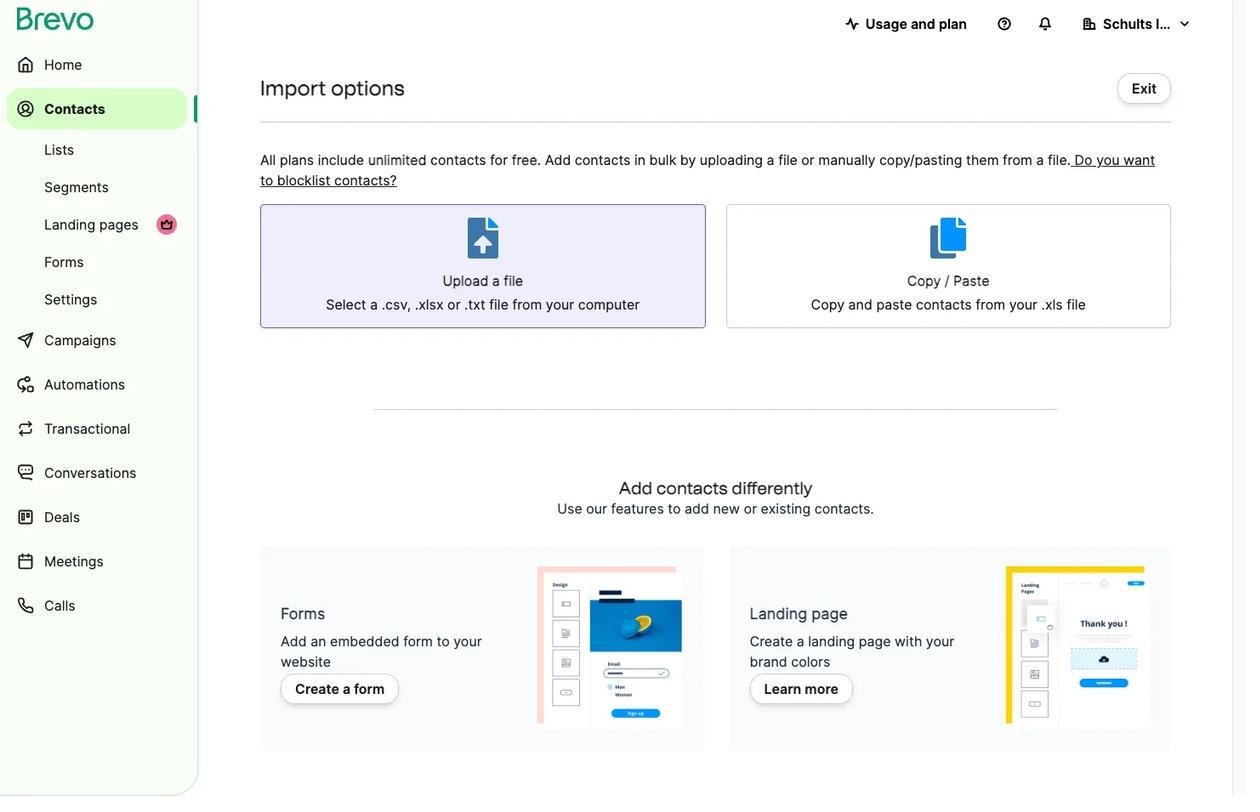 Task type: locate. For each thing, give the bounding box(es) containing it.
plans
[[280, 151, 314, 168]]

contacts inside add contacts differently use our features to add new or existing contacts.
[[657, 478, 728, 499]]

landing
[[809, 633, 855, 650]]

create
[[750, 633, 793, 650], [295, 681, 340, 698]]

page
[[812, 605, 848, 623], [859, 633, 891, 650]]

create down website
[[295, 681, 340, 698]]

0 vertical spatial to
[[260, 172, 273, 189]]

campaigns
[[44, 332, 116, 349]]

1 horizontal spatial forms
[[281, 605, 325, 623]]

all
[[260, 151, 276, 168]]

differently
[[732, 478, 813, 499]]

your
[[546, 296, 575, 313], [1010, 296, 1038, 313], [454, 633, 482, 650], [926, 633, 955, 650]]

1 horizontal spatial create
[[750, 633, 793, 650]]

.txt
[[465, 296, 486, 313]]

paste
[[954, 272, 990, 289]]

1 vertical spatial and
[[849, 296, 873, 313]]

1 vertical spatial to
[[668, 500, 681, 517]]

a up colors
[[797, 633, 805, 650]]

with
[[895, 633, 923, 650]]

0 vertical spatial or
[[802, 151, 815, 168]]

unlimited
[[368, 151, 427, 168]]

to inside do you want to blocklist contacts?
[[260, 172, 273, 189]]

1 vertical spatial or
[[448, 296, 461, 313]]

to inside add an embedded form to your website
[[437, 633, 450, 650]]

0 vertical spatial copy
[[908, 272, 941, 289]]

page up landing
[[812, 605, 848, 623]]

add right .
[[545, 151, 571, 168]]

.xlsx
[[415, 296, 444, 313]]

0 vertical spatial add
[[545, 151, 571, 168]]

from right them
[[1003, 151, 1033, 168]]

landing down segments
[[44, 216, 95, 233]]

or right 'new'
[[744, 500, 757, 517]]

file
[[779, 151, 798, 168], [504, 272, 523, 289], [489, 296, 509, 313], [1067, 296, 1086, 313]]

contacts left for
[[431, 151, 486, 168]]

contacts up add
[[657, 478, 728, 499]]

a
[[767, 151, 775, 168], [1037, 151, 1044, 168], [493, 272, 500, 289], [370, 296, 378, 313], [797, 633, 805, 650], [343, 681, 351, 698]]

contacts left the "in" at the right of page
[[575, 151, 631, 168]]

0 horizontal spatial add
[[281, 633, 307, 650]]

create up brand
[[750, 633, 793, 650]]

1 horizontal spatial or
[[744, 500, 757, 517]]

meetings link
[[7, 541, 187, 582]]

segments
[[44, 179, 109, 196]]

1 horizontal spatial to
[[437, 633, 450, 650]]

contacts inside copy / paste copy and paste contacts from your .xls file
[[916, 296, 972, 313]]

0 horizontal spatial forms
[[44, 254, 84, 271]]

0 horizontal spatial landing
[[44, 216, 95, 233]]

0 vertical spatial landing
[[44, 216, 95, 233]]

and left paste in the top of the page
[[849, 296, 873, 313]]

1 vertical spatial create
[[295, 681, 340, 698]]

1 vertical spatial copy
[[811, 296, 845, 313]]

from right ".txt"
[[513, 296, 542, 313]]

1 vertical spatial page
[[859, 633, 891, 650]]

add inside add an embedded form to your website
[[281, 633, 307, 650]]

upload a file select a .csv, .xlsx or .txt file from your computer
[[326, 272, 640, 313]]

by
[[681, 151, 696, 168]]

a down embedded
[[343, 681, 351, 698]]

forms up settings
[[44, 254, 84, 271]]

landing up brand
[[750, 605, 808, 623]]

1 vertical spatial form
[[354, 681, 385, 698]]

.
[[538, 151, 541, 168]]

calls link
[[7, 585, 187, 626]]

blocklist
[[277, 172, 331, 189]]

exit link
[[1118, 73, 1172, 104]]

plan
[[939, 15, 967, 32]]

all plans include unlimited contacts for free . add contacts in bulk by uploading a file or manually copy/pasting them from a file.
[[260, 151, 1071, 168]]

forms
[[44, 254, 84, 271], [281, 605, 325, 623]]

landing pages link
[[7, 208, 187, 242]]

1 vertical spatial landing
[[750, 605, 808, 623]]

1 horizontal spatial form
[[403, 633, 433, 650]]

1 horizontal spatial landing
[[750, 605, 808, 623]]

add for embedded
[[281, 633, 307, 650]]

.xls
[[1042, 296, 1063, 313]]

landing page
[[750, 605, 848, 623]]

0 vertical spatial form
[[403, 633, 433, 650]]

transactional link
[[7, 408, 187, 449]]

0 vertical spatial create
[[750, 633, 793, 650]]

file right .xls
[[1067, 296, 1086, 313]]

to right embedded
[[437, 633, 450, 650]]

add
[[545, 151, 571, 168], [619, 478, 653, 499], [281, 633, 307, 650]]

include
[[318, 151, 364, 168]]

to
[[260, 172, 273, 189], [668, 500, 681, 517], [437, 633, 450, 650]]

add for differently
[[619, 478, 653, 499]]

landing for landing pages
[[44, 216, 95, 233]]

0 vertical spatial and
[[911, 15, 936, 32]]

0 horizontal spatial or
[[448, 296, 461, 313]]

create inside create a landing page with your brand colors
[[750, 633, 793, 650]]

and
[[911, 15, 936, 32], [849, 296, 873, 313]]

conversations
[[44, 465, 136, 482]]

2 vertical spatial to
[[437, 633, 450, 650]]

form
[[403, 633, 433, 650], [354, 681, 385, 698]]

0 horizontal spatial page
[[812, 605, 848, 623]]

add inside add contacts differently use our features to add new or existing contacts.
[[619, 478, 653, 499]]

or left ".txt"
[[448, 296, 461, 313]]

a left file.
[[1037, 151, 1044, 168]]

you
[[1097, 151, 1120, 168]]

1 horizontal spatial page
[[859, 633, 891, 650]]

new
[[713, 500, 740, 517]]

home link
[[7, 44, 187, 85]]

copy left /
[[908, 272, 941, 289]]

from down paste
[[976, 296, 1006, 313]]

upload
[[443, 272, 489, 289]]

and left plan
[[911, 15, 936, 32]]

to left add
[[668, 500, 681, 517]]

form right embedded
[[403, 633, 433, 650]]

usage and plan
[[866, 15, 967, 32]]

uploading
[[700, 151, 763, 168]]

existing
[[761, 500, 811, 517]]

file right ".txt"
[[489, 296, 509, 313]]

0 vertical spatial forms
[[44, 254, 84, 271]]

add up website
[[281, 633, 307, 650]]

copy
[[908, 272, 941, 289], [811, 296, 845, 313]]

page left 'with'
[[859, 633, 891, 650]]

from
[[1003, 151, 1033, 168], [513, 296, 542, 313], [976, 296, 1006, 313]]

from inside copy / paste copy and paste contacts from your .xls file
[[976, 296, 1006, 313]]

computer
[[578, 296, 640, 313]]

copy left paste in the top of the page
[[811, 296, 845, 313]]

0 vertical spatial page
[[812, 605, 848, 623]]

do you want to blocklist contacts?
[[260, 151, 1156, 189]]

contacts
[[431, 151, 486, 168], [575, 151, 631, 168], [916, 296, 972, 313], [657, 478, 728, 499]]

forms up an
[[281, 605, 325, 623]]

or left "manually" at the top right
[[802, 151, 815, 168]]

schults inc button
[[1070, 7, 1206, 41]]

0 horizontal spatial to
[[260, 172, 273, 189]]

landing for landing page
[[750, 605, 808, 623]]

calls
[[44, 597, 75, 614]]

website
[[281, 653, 331, 670]]

2 horizontal spatial add
[[619, 478, 653, 499]]

2 vertical spatial or
[[744, 500, 757, 517]]

add up the features
[[619, 478, 653, 499]]

2 vertical spatial add
[[281, 633, 307, 650]]

a right upload
[[493, 272, 500, 289]]

1 horizontal spatial and
[[911, 15, 936, 32]]

import options
[[260, 76, 405, 100]]

file inside copy / paste copy and paste contacts from your .xls file
[[1067, 296, 1086, 313]]

0 horizontal spatial create
[[295, 681, 340, 698]]

2 horizontal spatial to
[[668, 500, 681, 517]]

features
[[611, 500, 664, 517]]

copy/pasting
[[880, 151, 963, 168]]

contacts down /
[[916, 296, 972, 313]]

your inside upload a file select a .csv, .xlsx or .txt file from your computer
[[546, 296, 575, 313]]

1 vertical spatial add
[[619, 478, 653, 499]]

your inside create a landing page with your brand colors
[[926, 633, 955, 650]]

settings
[[44, 291, 97, 308]]

a inside create a landing page with your brand colors
[[797, 633, 805, 650]]

form down add an embedded form to your website
[[354, 681, 385, 698]]

to down all
[[260, 172, 273, 189]]

and inside button
[[911, 15, 936, 32]]

0 horizontal spatial and
[[849, 296, 873, 313]]

file.
[[1048, 151, 1071, 168]]

manually
[[819, 151, 876, 168]]

1 horizontal spatial add
[[545, 151, 571, 168]]



Task type: vqa. For each thing, say whether or not it's contained in the screenshot.
the bottommost Add
yes



Task type: describe. For each thing, give the bounding box(es) containing it.
from inside upload a file select a .csv, .xlsx or .txt file from your computer
[[513, 296, 542, 313]]

create a form link
[[281, 674, 399, 705]]

1 horizontal spatial copy
[[908, 272, 941, 289]]

file right uploading
[[779, 151, 798, 168]]

a right uploading
[[767, 151, 775, 168]]

schults
[[1104, 15, 1153, 32]]

copy / paste copy and paste contacts from your .xls file
[[811, 272, 1086, 313]]

a left ".csv,"
[[370, 296, 378, 313]]

embedded
[[330, 633, 400, 650]]

deals
[[44, 509, 80, 526]]

bulk
[[650, 151, 677, 168]]

settings link
[[7, 282, 187, 317]]

want
[[1124, 151, 1156, 168]]

contacts link
[[7, 88, 187, 129]]

brand
[[750, 653, 788, 670]]

or inside add contacts differently use our features to add new or existing contacts.
[[744, 500, 757, 517]]

file right upload
[[504, 272, 523, 289]]

more
[[805, 681, 839, 698]]

lists
[[44, 141, 74, 158]]

contacts
[[44, 100, 105, 117]]

0 horizontal spatial copy
[[811, 296, 845, 313]]

conversations link
[[7, 453, 187, 494]]

.csv,
[[382, 296, 411, 313]]

page inside create a landing page with your brand colors
[[859, 633, 891, 650]]

or inside upload a file select a .csv, .xlsx or .txt file from your computer
[[448, 296, 461, 313]]

select
[[326, 296, 366, 313]]

campaigns link
[[7, 320, 187, 361]]

create for create a landing page with your brand colors
[[750, 633, 793, 650]]

usage
[[866, 15, 908, 32]]

colors
[[791, 653, 831, 670]]

/
[[945, 272, 950, 289]]

an
[[311, 633, 326, 650]]

learn more link
[[750, 674, 853, 705]]

learn
[[765, 681, 802, 698]]

automations link
[[7, 364, 187, 405]]

automations
[[44, 376, 125, 393]]

segments link
[[7, 170, 187, 204]]

add contacts differently use our features to add new or existing contacts.
[[557, 478, 875, 517]]

and inside copy / paste copy and paste contacts from your .xls file
[[849, 296, 873, 313]]

paste
[[877, 296, 913, 313]]

learn more
[[765, 681, 839, 698]]

schults inc
[[1104, 15, 1176, 32]]

options
[[331, 76, 405, 100]]

add an embedded form to your website
[[281, 633, 482, 670]]

for
[[490, 151, 508, 168]]

meetings
[[44, 553, 104, 570]]

inc
[[1156, 15, 1176, 32]]

form inside add an embedded form to your website
[[403, 633, 433, 650]]

your inside add an embedded form to your website
[[454, 633, 482, 650]]

our
[[586, 500, 608, 517]]

free
[[512, 151, 538, 168]]

them
[[966, 151, 999, 168]]

your inside copy / paste copy and paste contacts from your .xls file
[[1010, 296, 1038, 313]]

lists link
[[7, 133, 187, 167]]

add
[[685, 500, 710, 517]]

contacts.
[[815, 500, 875, 517]]

2 horizontal spatial or
[[802, 151, 815, 168]]

pages
[[99, 216, 139, 233]]

import
[[260, 76, 326, 100]]

exit
[[1133, 80, 1157, 97]]

1 vertical spatial forms
[[281, 605, 325, 623]]

0 horizontal spatial form
[[354, 681, 385, 698]]

home
[[44, 56, 82, 73]]

left___rvooi image
[[160, 218, 174, 231]]

usage and plan button
[[832, 7, 981, 41]]

transactional
[[44, 420, 131, 437]]

create a form
[[295, 681, 385, 698]]

create a landing page with your brand colors
[[750, 633, 955, 670]]

in
[[635, 151, 646, 168]]

forms link
[[7, 245, 187, 279]]

landing pages
[[44, 216, 139, 233]]

do
[[1075, 151, 1093, 168]]

contacts?
[[334, 172, 397, 189]]

use
[[557, 500, 583, 517]]

deals link
[[7, 497, 187, 538]]

to inside add contacts differently use our features to add new or existing contacts.
[[668, 500, 681, 517]]

create for create a form
[[295, 681, 340, 698]]



